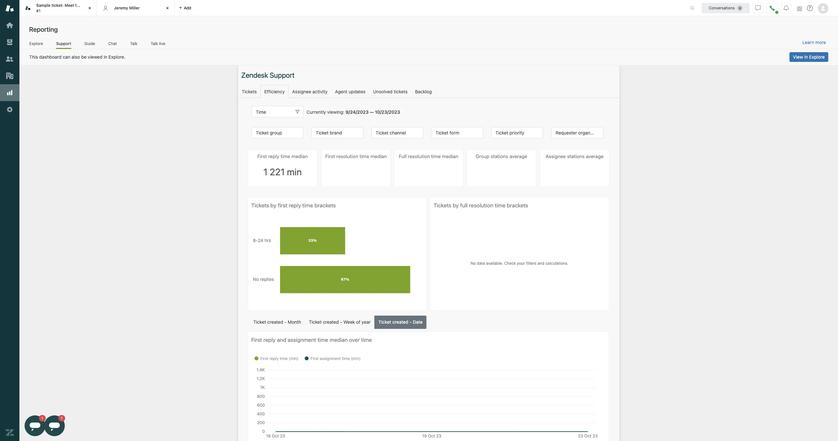 Task type: vqa. For each thing, say whether or not it's contained in the screenshot.
'jeremy miller' tab
yes



Task type: locate. For each thing, give the bounding box(es) containing it.
add
[[184, 5, 191, 10]]

in inside button
[[805, 54, 809, 60]]

chat link
[[108, 41, 117, 48]]

talk inside talk live link
[[151, 41, 158, 46]]

close image for jeremy miller tab
[[164, 5, 171, 11]]

learn
[[803, 40, 815, 45]]

2 in from the left
[[805, 54, 809, 60]]

sample ticket: meet the ticket #1
[[36, 3, 93, 13]]

0 vertical spatial explore
[[29, 41, 43, 46]]

ticket
[[83, 3, 93, 8]]

jeremy miller
[[114, 5, 140, 10]]

get help image
[[808, 5, 813, 11]]

close image left add popup button
[[164, 5, 171, 11]]

talk for talk
[[130, 41, 137, 46]]

support link
[[56, 41, 71, 49]]

view
[[794, 54, 804, 60]]

jeremy miller tab
[[97, 0, 175, 16]]

1 close image from the left
[[87, 5, 93, 11]]

explore inside button
[[810, 54, 825, 60]]

1 talk from the left
[[130, 41, 137, 46]]

close image
[[87, 5, 93, 11], [164, 5, 171, 11]]

views image
[[6, 38, 14, 46]]

explore up this
[[29, 41, 43, 46]]

2 talk from the left
[[151, 41, 158, 46]]

0 horizontal spatial explore
[[29, 41, 43, 46]]

explore.
[[109, 54, 126, 60]]

2 close image from the left
[[164, 5, 171, 11]]

zendesk image
[[6, 428, 14, 437]]

1 horizontal spatial in
[[805, 54, 809, 60]]

in right view on the top of the page
[[805, 54, 809, 60]]

1 horizontal spatial talk
[[151, 41, 158, 46]]

close image for tab containing sample ticket: meet the ticket
[[87, 5, 93, 11]]

1 vertical spatial explore
[[810, 54, 825, 60]]

close image inside tab
[[87, 5, 93, 11]]

also
[[72, 54, 80, 60]]

view in explore button
[[790, 52, 829, 62]]

button displays agent's chat status as invisible. image
[[756, 5, 761, 11]]

jeremy
[[114, 5, 128, 10]]

conversations button
[[702, 3, 750, 13]]

close image right "the"
[[87, 5, 93, 11]]

tab
[[19, 0, 97, 16]]

organizations image
[[6, 72, 14, 80]]

1 horizontal spatial explore
[[810, 54, 825, 60]]

more
[[816, 40, 827, 45]]

get started image
[[6, 21, 14, 29]]

0 horizontal spatial talk
[[130, 41, 137, 46]]

talk right chat
[[130, 41, 137, 46]]

talk live
[[151, 41, 165, 46]]

in right viewed
[[104, 54, 107, 60]]

reporting image
[[6, 88, 14, 97]]

main element
[[0, 0, 19, 441]]

conversations
[[709, 5, 735, 10]]

talk inside talk 'link'
[[130, 41, 137, 46]]

miller
[[129, 5, 140, 10]]

explore
[[29, 41, 43, 46], [810, 54, 825, 60]]

0 horizontal spatial close image
[[87, 5, 93, 11]]

the
[[75, 3, 81, 8]]

0 horizontal spatial in
[[104, 54, 107, 60]]

close image inside jeremy miller tab
[[164, 5, 171, 11]]

in
[[104, 54, 107, 60], [805, 54, 809, 60]]

1 horizontal spatial close image
[[164, 5, 171, 11]]

talk left live
[[151, 41, 158, 46]]

explore down 'learn more' link
[[810, 54, 825, 60]]

talk
[[130, 41, 137, 46], [151, 41, 158, 46]]



Task type: describe. For each thing, give the bounding box(es) containing it.
sample
[[36, 3, 50, 8]]

zendesk products image
[[798, 6, 802, 11]]

1 in from the left
[[104, 54, 107, 60]]

reporting
[[29, 26, 58, 33]]

zendesk support image
[[6, 4, 14, 13]]

talk link
[[130, 41, 138, 48]]

tab containing sample ticket: meet the ticket
[[19, 0, 97, 16]]

guide link
[[84, 41, 95, 48]]

learn more link
[[803, 40, 827, 45]]

chat
[[108, 41, 117, 46]]

explore link
[[29, 41, 43, 48]]

viewed
[[88, 54, 102, 60]]

be
[[81, 54, 87, 60]]

view in explore
[[794, 54, 825, 60]]

ticket:
[[52, 3, 64, 8]]

talk for talk live
[[151, 41, 158, 46]]

this dashboard can also be viewed in explore.
[[29, 54, 126, 60]]

meet
[[65, 3, 74, 8]]

admin image
[[6, 105, 14, 114]]

customers image
[[6, 55, 14, 63]]

talk live link
[[151, 41, 166, 48]]

learn more
[[803, 40, 827, 45]]

add button
[[175, 0, 195, 16]]

notifications image
[[784, 5, 789, 11]]

this
[[29, 54, 38, 60]]

dashboard
[[39, 54, 62, 60]]

#1
[[36, 8, 41, 13]]

can
[[63, 54, 70, 60]]

live
[[159, 41, 165, 46]]

guide
[[84, 41, 95, 46]]

tabs tab list
[[19, 0, 684, 16]]

support
[[56, 41, 71, 46]]



